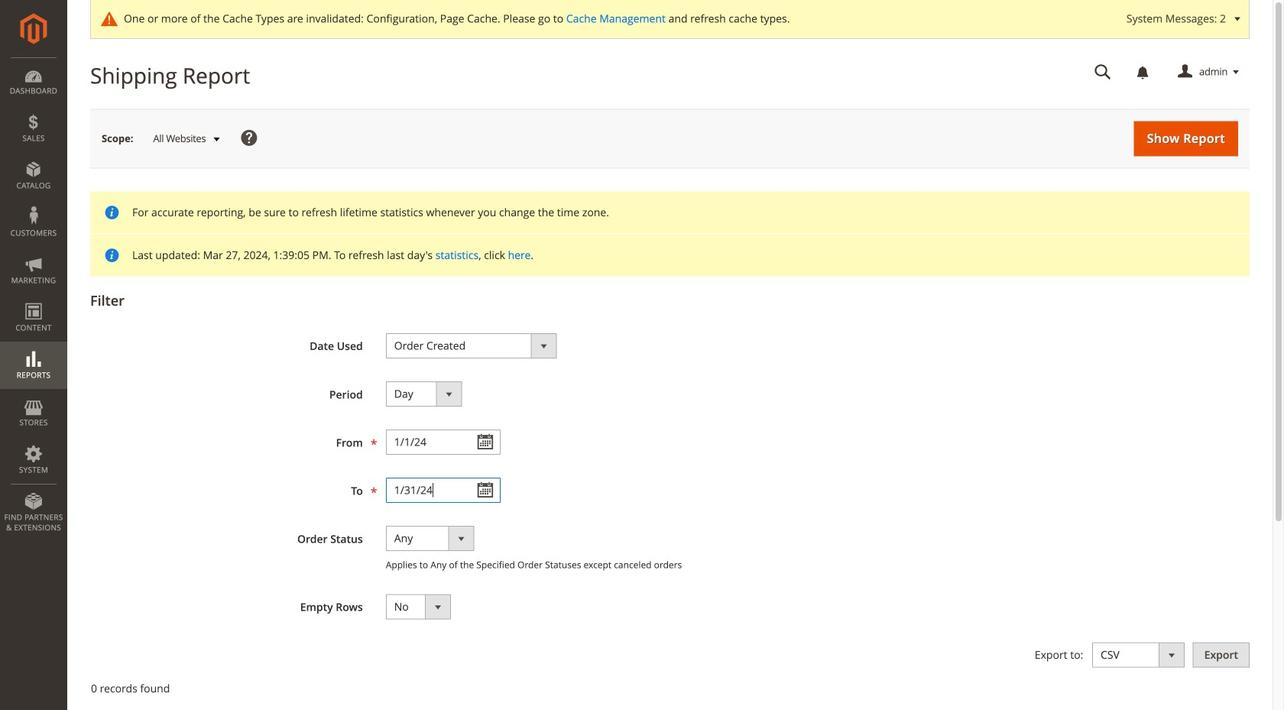 Task type: describe. For each thing, give the bounding box(es) containing it.
magento admin panel image
[[20, 13, 47, 44]]



Task type: locate. For each thing, give the bounding box(es) containing it.
None text field
[[386, 430, 501, 455], [386, 478, 501, 503], [386, 430, 501, 455], [386, 478, 501, 503]]

None text field
[[1084, 59, 1122, 86]]

menu bar
[[0, 57, 67, 541]]



